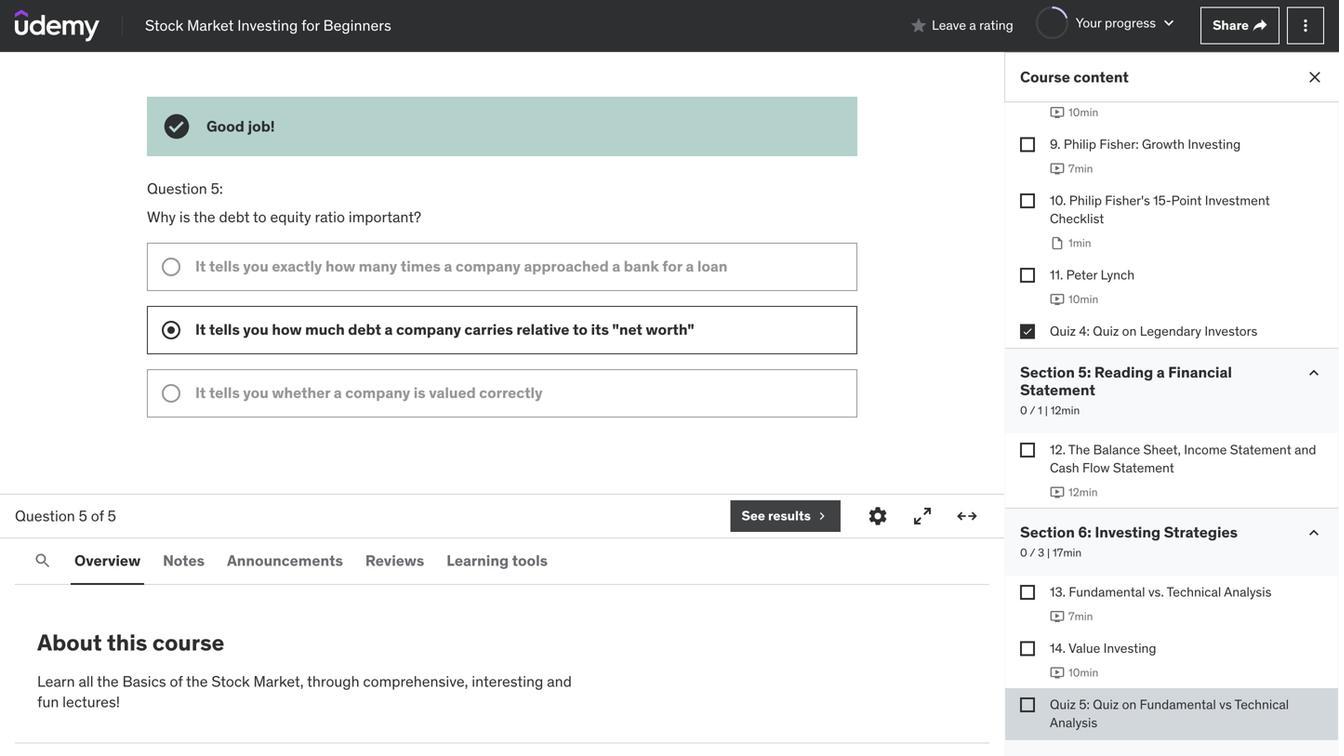 Task type: locate. For each thing, give the bounding box(es) containing it.
1 horizontal spatial how
[[325, 256, 355, 276]]

and inside the learn all the basics of the stock market, through comprehensive, interesting and fun lectures!
[[547, 672, 572, 691]]

section for /
[[1020, 523, 1075, 542]]

1 vertical spatial of
[[170, 672, 183, 691]]

13.
[[1050, 584, 1066, 600]]

statement
[[1020, 380, 1095, 399], [1230, 441, 1291, 458], [1113, 459, 1174, 476]]

1 vertical spatial is
[[414, 383, 426, 402]]

0 horizontal spatial stock
[[145, 16, 183, 35]]

2 you from the top
[[243, 320, 269, 339]]

of right basics
[[170, 672, 183, 691]]

xsmall image
[[1020, 268, 1035, 283], [1020, 443, 1035, 458], [1020, 585, 1035, 600]]

xsmall image
[[1253, 18, 1267, 33], [1020, 137, 1035, 152], [1020, 193, 1035, 208], [1020, 324, 1035, 339], [815, 509, 829, 524], [1020, 641, 1035, 656], [1020, 697, 1035, 712]]

| inside section 6: investing strategies 0 / 3 | 17min
[[1047, 546, 1050, 560]]

philip right the 9.
[[1064, 136, 1096, 152]]

1 vertical spatial /
[[1030, 546, 1035, 560]]

5
[[79, 506, 87, 525], [107, 506, 116, 525]]

5:
[[211, 179, 223, 198], [1078, 363, 1091, 382], [1079, 696, 1090, 713]]

1 vertical spatial small image
[[1305, 524, 1323, 542]]

0 vertical spatial xsmall image
[[1020, 268, 1035, 283]]

6:
[[1078, 523, 1092, 542]]

11. peter lynch
[[1050, 266, 1135, 283]]

1 vertical spatial 0
[[1020, 546, 1027, 560]]

debt right much
[[348, 320, 381, 339]]

1 horizontal spatial small image
[[1305, 524, 1323, 542]]

0 vertical spatial technical
[[1167, 584, 1221, 600]]

section up 1
[[1020, 363, 1075, 382]]

1 0 from the top
[[1020, 403, 1027, 418]]

settings image
[[867, 505, 889, 527]]

for
[[301, 16, 320, 35], [662, 256, 682, 276]]

question inside question 5: why is the debt to equity ratio important?
[[147, 179, 207, 198]]

7min
[[1068, 161, 1093, 176], [1068, 609, 1093, 624]]

0 left 3
[[1020, 546, 1027, 560]]

a inside button
[[969, 17, 976, 34]]

sidebar element
[[1004, 4, 1339, 756]]

1 / from the top
[[1030, 403, 1035, 418]]

company
[[456, 256, 521, 276], [396, 320, 461, 339], [345, 383, 410, 402]]

0 inside section 6: investing strategies 0 / 3 | 17min
[[1020, 546, 1027, 560]]

a inside section 5: reading a financial statement 0 / 1 | 12min
[[1157, 363, 1165, 382]]

1 vertical spatial it
[[195, 320, 206, 339]]

1 tells from the top
[[209, 256, 240, 276]]

it
[[195, 256, 206, 276], [195, 320, 206, 339], [195, 383, 206, 402]]

xsmall image left 11.
[[1020, 268, 1035, 283]]

play warren buffett: value investing image
[[1050, 105, 1065, 120]]

of up the overview
[[91, 506, 104, 525]]

share
[[1213, 17, 1249, 34]]

1 horizontal spatial and
[[1295, 441, 1316, 458]]

how
[[325, 256, 355, 276], [272, 320, 302, 339]]

3 it from the top
[[195, 383, 206, 402]]

0 horizontal spatial statement
[[1020, 380, 1095, 399]]

small image
[[1160, 14, 1178, 32], [1305, 524, 1323, 542]]

0 horizontal spatial small image
[[910, 16, 928, 35]]

| right 1
[[1045, 403, 1048, 418]]

1 horizontal spatial small image
[[1305, 363, 1323, 382]]

on down 14. value investing
[[1122, 696, 1137, 713]]

statement inside section 5: reading a financial statement 0 / 1 | 12min
[[1020, 380, 1095, 399]]

debt left equity
[[219, 207, 250, 226]]

investing right 6:
[[1095, 523, 1161, 542]]

see
[[742, 507, 765, 524]]

of
[[91, 506, 104, 525], [170, 672, 183, 691]]

12min right 1
[[1051, 403, 1080, 418]]

a left loan
[[686, 256, 694, 276]]

value
[[1069, 640, 1100, 656]]

the right why
[[194, 207, 215, 226]]

vs.
[[1148, 584, 1164, 600]]

investing for stock market investing for beginners
[[237, 16, 298, 35]]

0 vertical spatial section
[[1020, 363, 1075, 382]]

7min right play fundamental vs. technical analysis image
[[1068, 609, 1093, 624]]

investing right the value
[[1103, 640, 1156, 656]]

it tells you whether a company is valued correctly
[[195, 383, 546, 402]]

good
[[206, 117, 244, 136]]

statement up 1
[[1020, 380, 1095, 399]]

philip up checklist
[[1069, 192, 1102, 209]]

company left carries
[[396, 320, 461, 339]]

debt inside question 5: why is the debt to equity ratio important?
[[219, 207, 250, 226]]

question for question 5 of 5
[[15, 506, 75, 525]]

section inside section 5: reading a financial statement 0 / 1 | 12min
[[1020, 363, 1075, 382]]

investors
[[1205, 322, 1258, 339]]

see results button
[[730, 500, 841, 532]]

0 vertical spatial small image
[[1160, 14, 1178, 32]]

investing right market on the top of page
[[237, 16, 298, 35]]

quiz 5: quiz on fundamental vs technical analysis
[[1050, 696, 1289, 731]]

5: inside section 5: reading a financial statement 0 / 1 | 12min
[[1078, 363, 1091, 382]]

1 vertical spatial and
[[547, 672, 572, 691]]

1 vertical spatial you
[[243, 320, 269, 339]]

all
[[79, 672, 94, 691]]

2 vertical spatial 5:
[[1079, 696, 1090, 713]]

question up why
[[147, 179, 207, 198]]

0 horizontal spatial question
[[15, 506, 75, 525]]

correctly
[[479, 383, 543, 402]]

1 vertical spatial 7min
[[1068, 609, 1093, 624]]

how left much
[[272, 320, 302, 339]]

learn all the basics of the stock market, through comprehensive, interesting and fun lectures!
[[37, 672, 572, 712]]

2 vertical spatial tells
[[209, 383, 240, 402]]

how left many
[[325, 256, 355, 276]]

1 horizontal spatial analysis
[[1224, 584, 1272, 600]]

0 vertical spatial it
[[195, 256, 206, 276]]

0 vertical spatial question
[[147, 179, 207, 198]]

investing for section 6: investing strategies 0 / 3 | 17min
[[1095, 523, 1161, 542]]

0 vertical spatial |
[[1045, 403, 1048, 418]]

1 vertical spatial debt
[[348, 320, 381, 339]]

for left beginners
[[301, 16, 320, 35]]

company up carries
[[456, 256, 521, 276]]

0 vertical spatial to
[[253, 207, 267, 226]]

xsmall image left 13.
[[1020, 585, 1035, 600]]

sheet,
[[1143, 441, 1181, 458]]

you left exactly
[[243, 256, 269, 276]]

0 vertical spatial 10min
[[1068, 105, 1098, 120]]

play the balance sheet, income statement and cash flow statement image
[[1050, 485, 1065, 500]]

section inside section 6: investing strategies 0 / 3 | 17min
[[1020, 523, 1075, 542]]

why is the debt to equity ratio important? group
[[147, 243, 857, 417]]

rating
[[979, 17, 1013, 34]]

fundamental left vs.
[[1069, 584, 1145, 600]]

1 vertical spatial statement
[[1230, 441, 1291, 458]]

statement down sheet,
[[1113, 459, 1174, 476]]

its
[[591, 320, 609, 339]]

stock market investing for beginners
[[145, 16, 391, 35]]

2 / from the top
[[1030, 546, 1035, 560]]

a left rating
[[969, 17, 976, 34]]

0 horizontal spatial technical
[[1167, 584, 1221, 600]]

quiz left 4:
[[1050, 322, 1076, 339]]

expanded view image
[[956, 505, 978, 527]]

1 vertical spatial |
[[1047, 546, 1050, 560]]

1 horizontal spatial to
[[573, 320, 588, 339]]

0 horizontal spatial of
[[91, 506, 104, 525]]

/ left 3
[[1030, 546, 1035, 560]]

2 it from the top
[[195, 320, 206, 339]]

to left equity
[[253, 207, 267, 226]]

fisher's
[[1105, 192, 1150, 209]]

1 vertical spatial technical
[[1235, 696, 1289, 713]]

1 horizontal spatial for
[[662, 256, 682, 276]]

1 vertical spatial company
[[396, 320, 461, 339]]

5: for quiz
[[1079, 696, 1090, 713]]

0 horizontal spatial 5
[[79, 506, 87, 525]]

0 vertical spatial you
[[243, 256, 269, 276]]

12min right play the balance sheet, income statement and cash flow statement icon
[[1068, 485, 1098, 500]]

0 horizontal spatial analysis
[[1050, 714, 1097, 731]]

to inside group
[[573, 320, 588, 339]]

1 vertical spatial fundamental
[[1140, 696, 1216, 713]]

peter
[[1066, 266, 1097, 283]]

market,
[[253, 672, 304, 691]]

analysis down play value investing icon
[[1050, 714, 1097, 731]]

is inside group
[[414, 383, 426, 402]]

stock left market on the top of page
[[145, 16, 183, 35]]

1 it from the top
[[195, 256, 206, 276]]

investing inside section 6: investing strategies 0 / 3 | 17min
[[1095, 523, 1161, 542]]

relative
[[516, 320, 569, 339]]

1 vertical spatial analysis
[[1050, 714, 1097, 731]]

1
[[1038, 403, 1042, 418]]

is
[[179, 207, 190, 226], [414, 383, 426, 402]]

on for fundamental
[[1122, 696, 1137, 713]]

2 horizontal spatial statement
[[1230, 441, 1291, 458]]

technical right vs.
[[1167, 584, 1221, 600]]

/
[[1030, 403, 1035, 418], [1030, 546, 1035, 560]]

the down course
[[186, 672, 208, 691]]

on left 'legendary'
[[1122, 322, 1137, 339]]

7min right play philip fisher: growth investing image
[[1068, 161, 1093, 176]]

0 vertical spatial and
[[1295, 441, 1316, 458]]

close course content sidebar image
[[1306, 68, 1324, 86]]

fisher:
[[1100, 136, 1139, 152]]

0 vertical spatial philip
[[1064, 136, 1096, 152]]

0 vertical spatial /
[[1030, 403, 1035, 418]]

2 on from the top
[[1122, 696, 1137, 713]]

section up 3
[[1020, 523, 1075, 542]]

1 vertical spatial question
[[15, 506, 75, 525]]

search image
[[33, 551, 52, 570]]

analysis down strategies
[[1224, 584, 1272, 600]]

0 vertical spatial fundamental
[[1069, 584, 1145, 600]]

it for it tells you exactly how many times a company approached a bank for a loan
[[195, 256, 206, 276]]

2 vertical spatial 10min
[[1068, 665, 1098, 680]]

3 tells from the top
[[209, 383, 240, 402]]

fun
[[37, 693, 59, 712]]

0 horizontal spatial and
[[547, 672, 572, 691]]

is right why
[[179, 207, 190, 226]]

5: down good
[[211, 179, 223, 198]]

2 vertical spatial it
[[195, 383, 206, 402]]

12. the balance sheet, income statement and cash flow statement
[[1050, 441, 1316, 476]]

10min right play warren buffett: value investing image
[[1068, 105, 1098, 120]]

2 5 from the left
[[107, 506, 116, 525]]

| right 3
[[1047, 546, 1050, 560]]

tells for it tells you how much debt a company carries relative to its "net worth"
[[209, 320, 240, 339]]

debt inside group
[[348, 320, 381, 339]]

0 left 1
[[1020, 403, 1027, 418]]

1 section from the top
[[1020, 363, 1075, 382]]

1 vertical spatial stock
[[211, 672, 250, 691]]

small image
[[910, 16, 928, 35], [1305, 363, 1323, 382]]

about
[[37, 629, 102, 657]]

1 vertical spatial small image
[[1305, 363, 1323, 382]]

10min down peter
[[1068, 292, 1098, 306]]

results
[[768, 507, 811, 524]]

0 vertical spatial 5:
[[211, 179, 223, 198]]

for inside why is the debt to equity ratio important? group
[[662, 256, 682, 276]]

xsmall image left 12. in the bottom of the page
[[1020, 443, 1035, 458]]

10.
[[1050, 192, 1066, 209]]

1 vertical spatial 10min
[[1068, 292, 1098, 306]]

you left the whether
[[243, 383, 269, 402]]

company left the valued
[[345, 383, 410, 402]]

1 vertical spatial to
[[573, 320, 588, 339]]

1 horizontal spatial of
[[170, 672, 183, 691]]

1 vertical spatial tells
[[209, 320, 240, 339]]

/ left 1
[[1030, 403, 1035, 418]]

0 horizontal spatial to
[[253, 207, 267, 226]]

1 7min from the top
[[1068, 161, 1093, 176]]

fundamental left vs
[[1140, 696, 1216, 713]]

0 vertical spatial statement
[[1020, 380, 1095, 399]]

the
[[194, 207, 215, 226], [97, 672, 119, 691], [186, 672, 208, 691]]

0 horizontal spatial is
[[179, 207, 190, 226]]

stock left market,
[[211, 672, 250, 691]]

you left much
[[243, 320, 269, 339]]

0 vertical spatial tells
[[209, 256, 240, 276]]

5: inside question 5: why is the debt to equity ratio important?
[[211, 179, 223, 198]]

|
[[1045, 403, 1048, 418], [1047, 546, 1050, 560]]

0 horizontal spatial for
[[301, 16, 320, 35]]

technical
[[1167, 584, 1221, 600], [1235, 696, 1289, 713]]

1 horizontal spatial question
[[147, 179, 207, 198]]

11.
[[1050, 266, 1063, 283]]

2 10min from the top
[[1068, 292, 1098, 306]]

0 vertical spatial 0
[[1020, 403, 1027, 418]]

1 vertical spatial xsmall image
[[1020, 443, 1035, 458]]

section 5: reading a financial statement 0 / 1 | 12min
[[1020, 363, 1232, 418]]

question up search icon
[[15, 506, 75, 525]]

of inside the learn all the basics of the stock market, through comprehensive, interesting and fun lectures!
[[170, 672, 183, 691]]

0 vertical spatial debt
[[219, 207, 250, 226]]

section for statement
[[1020, 363, 1075, 382]]

0 vertical spatial how
[[325, 256, 355, 276]]

is inside question 5: why is the debt to equity ratio important?
[[179, 207, 190, 226]]

technical right vs
[[1235, 696, 1289, 713]]

point
[[1171, 192, 1202, 209]]

3 xsmall image from the top
[[1020, 585, 1035, 600]]

0 vertical spatial is
[[179, 207, 190, 226]]

1 horizontal spatial is
[[414, 383, 426, 402]]

1 on from the top
[[1122, 322, 1137, 339]]

stock inside the learn all the basics of the stock market, through comprehensive, interesting and fun lectures!
[[211, 672, 250, 691]]

a
[[969, 17, 976, 34], [444, 256, 452, 276], [612, 256, 620, 276], [686, 256, 694, 276], [385, 320, 393, 339], [1157, 363, 1165, 382], [334, 383, 342, 402]]

statement for financial
[[1020, 380, 1095, 399]]

2 7min from the top
[[1068, 609, 1093, 624]]

3 you from the top
[[243, 383, 269, 402]]

12.
[[1050, 441, 1066, 458]]

1 horizontal spatial debt
[[348, 320, 381, 339]]

0 horizontal spatial small image
[[1160, 14, 1178, 32]]

2 section from the top
[[1020, 523, 1075, 542]]

2 vertical spatial you
[[243, 383, 269, 402]]

fullscreen image
[[911, 505, 934, 527]]

whether
[[272, 383, 330, 402]]

small image inside your progress dropdown button
[[1160, 14, 1178, 32]]

a right the whether
[[334, 383, 342, 402]]

2 tells from the top
[[209, 320, 240, 339]]

10min down the value
[[1068, 665, 1098, 680]]

ratio
[[315, 207, 345, 226]]

statement right income in the bottom right of the page
[[1230, 441, 1291, 458]]

10min
[[1068, 105, 1098, 120], [1068, 292, 1098, 306], [1068, 665, 1098, 680]]

debt
[[219, 207, 250, 226], [348, 320, 381, 339]]

you
[[243, 256, 269, 276], [243, 320, 269, 339], [243, 383, 269, 402]]

section 6: investing strategies button
[[1020, 523, 1238, 542]]

section 6: investing strategies 0 / 3 | 17min
[[1020, 523, 1238, 560]]

1 vertical spatial 5:
[[1078, 363, 1091, 382]]

0 horizontal spatial how
[[272, 320, 302, 339]]

3 10min from the top
[[1068, 665, 1098, 680]]

technical inside the quiz 5: quiz on fundamental vs technical analysis
[[1235, 696, 1289, 713]]

to left its
[[573, 320, 588, 339]]

fundamental inside the quiz 5: quiz on fundamental vs technical analysis
[[1140, 696, 1216, 713]]

1 vertical spatial section
[[1020, 523, 1075, 542]]

and
[[1295, 441, 1316, 458], [547, 672, 572, 691]]

1 you from the top
[[243, 256, 269, 276]]

on inside the quiz 5: quiz on fundamental vs technical analysis
[[1122, 696, 1137, 713]]

overview button
[[71, 538, 144, 583]]

1 horizontal spatial statement
[[1113, 459, 1174, 476]]

0 horizontal spatial debt
[[219, 207, 250, 226]]

1 horizontal spatial 5
[[107, 506, 116, 525]]

0 vertical spatial analysis
[[1224, 584, 1272, 600]]

7min for philip
[[1068, 161, 1093, 176]]

1 horizontal spatial technical
[[1235, 696, 1289, 713]]

section
[[1020, 363, 1075, 382], [1020, 523, 1075, 542]]

1 horizontal spatial stock
[[211, 672, 250, 691]]

3
[[1038, 546, 1044, 560]]

1 vertical spatial on
[[1122, 696, 1137, 713]]

for right the bank
[[662, 256, 682, 276]]

leave a rating
[[932, 17, 1013, 34]]

1 vertical spatial philip
[[1069, 192, 1102, 209]]

9. philip fisher: growth investing
[[1050, 136, 1241, 152]]

2 0 from the top
[[1020, 546, 1027, 560]]

9.
[[1050, 136, 1061, 152]]

loan
[[697, 256, 728, 276]]

legendary
[[1140, 322, 1201, 339]]

2 xsmall image from the top
[[1020, 443, 1035, 458]]

a right reading
[[1157, 363, 1165, 382]]

5: inside the quiz 5: quiz on fundamental vs technical analysis
[[1079, 696, 1090, 713]]

philip inside 10. philip fisher's 15-point investment checklist
[[1069, 192, 1102, 209]]

interesting
[[472, 672, 543, 691]]

0 vertical spatial small image
[[910, 16, 928, 35]]

5: left reading
[[1078, 363, 1091, 382]]

5: down the value
[[1079, 696, 1090, 713]]

1 vertical spatial for
[[662, 256, 682, 276]]

udemy image
[[15, 10, 100, 41]]

question 5 of 5
[[15, 506, 116, 525]]

0 vertical spatial 12min
[[1051, 403, 1080, 418]]

0 vertical spatial 7min
[[1068, 161, 1093, 176]]

0 vertical spatial on
[[1122, 322, 1137, 339]]

is left the valued
[[414, 383, 426, 402]]

2 vertical spatial xsmall image
[[1020, 585, 1035, 600]]

1 xsmall image from the top
[[1020, 268, 1035, 283]]

approached
[[524, 256, 609, 276]]

your progress
[[1076, 14, 1156, 31]]

times
[[401, 256, 441, 276]]



Task type: describe. For each thing, give the bounding box(es) containing it.
the
[[1068, 441, 1090, 458]]

share button
[[1201, 7, 1280, 44]]

course
[[1020, 67, 1070, 86]]

| inside section 5: reading a financial statement 0 / 1 | 12min
[[1045, 403, 1048, 418]]

much
[[305, 320, 345, 339]]

course content
[[1020, 67, 1129, 86]]

beginners
[[323, 16, 391, 35]]

10min for value
[[1068, 665, 1098, 680]]

see results
[[742, 507, 811, 524]]

"net
[[612, 320, 642, 339]]

statement for income
[[1230, 441, 1291, 458]]

it for it tells you whether a company is valued correctly
[[195, 383, 206, 402]]

announcements button
[[223, 538, 347, 583]]

income
[[1184, 441, 1227, 458]]

lynch
[[1101, 266, 1135, 283]]

12min inside section 5: reading a financial statement 0 / 1 | 12min
[[1051, 403, 1080, 418]]

small image inside the "leave a rating" button
[[910, 16, 928, 35]]

question 5: why is the debt to equity ratio important?
[[147, 179, 425, 226]]

7min for fundamental
[[1068, 609, 1093, 624]]

financial
[[1168, 363, 1232, 382]]

1 5 from the left
[[79, 506, 87, 525]]

bank
[[624, 256, 659, 276]]

quiz right 4:
[[1093, 322, 1119, 339]]

it tells you how much debt a company carries relative to its "net worth"
[[195, 320, 698, 339]]

on for legendary
[[1122, 322, 1137, 339]]

5: for section
[[1078, 363, 1091, 382]]

to inside question 5: why is the debt to equity ratio important?
[[253, 207, 267, 226]]

xsmall image inside share button
[[1253, 18, 1267, 33]]

actions image
[[1296, 16, 1315, 35]]

question for question 5: why is the debt to equity ratio important?
[[147, 179, 207, 198]]

quiz 4: quiz on legendary investors
[[1050, 322, 1258, 339]]

section 5: reading a financial statement button
[[1020, 363, 1290, 399]]

it tells you exactly how many times a company approached a bank for a loan
[[195, 256, 728, 276]]

4:
[[1079, 322, 1090, 339]]

2 vertical spatial company
[[345, 383, 410, 402]]

a right times
[[444, 256, 452, 276]]

play value investing image
[[1050, 665, 1065, 680]]

/ inside section 5: reading a financial statement 0 / 1 | 12min
[[1030, 403, 1035, 418]]

balance
[[1093, 441, 1140, 458]]

13. fundamental vs. technical analysis
[[1050, 584, 1272, 600]]

exactly
[[272, 256, 322, 276]]

quiz down play value investing icon
[[1050, 696, 1076, 713]]

leave
[[932, 17, 966, 34]]

start philip fisher's 15-point investment checklist image
[[1050, 236, 1065, 251]]

reviews
[[365, 551, 424, 570]]

0 vertical spatial company
[[456, 256, 521, 276]]

notes button
[[159, 538, 208, 583]]

xsmall image for 11.
[[1020, 268, 1035, 283]]

job!
[[248, 117, 275, 136]]

5: for question
[[211, 179, 223, 198]]

xsmall image for 13.
[[1020, 585, 1035, 600]]

debt for to
[[219, 207, 250, 226]]

equity
[[270, 207, 311, 226]]

learning tools
[[447, 551, 548, 570]]

a left the bank
[[612, 256, 620, 276]]

valued
[[429, 383, 476, 402]]

quiz down 14. value investing
[[1093, 696, 1119, 713]]

analysis inside the quiz 5: quiz on fundamental vs technical analysis
[[1050, 714, 1097, 731]]

basics
[[122, 672, 166, 691]]

tells for it tells you whether a company is valued correctly
[[209, 383, 240, 402]]

play philip fisher: growth investing image
[[1050, 161, 1065, 176]]

you for exactly
[[243, 256, 269, 276]]

course
[[152, 629, 224, 657]]

philip for 9.
[[1064, 136, 1096, 152]]

philip for 10.
[[1069, 192, 1102, 209]]

tells for it tells you exactly how many times a company approached a bank for a loan
[[209, 256, 240, 276]]

worth"
[[646, 320, 694, 339]]

reading
[[1094, 363, 1153, 382]]

good job!
[[206, 117, 275, 136]]

0 vertical spatial of
[[91, 506, 104, 525]]

it for it tells you how much debt a company carries relative to its "net worth"
[[195, 320, 206, 339]]

why
[[147, 207, 176, 226]]

market
[[187, 16, 234, 35]]

10. philip fisher's 15-point investment checklist
[[1050, 192, 1270, 227]]

15-
[[1153, 192, 1171, 209]]

play peter lynch image
[[1050, 292, 1065, 307]]

0 inside section 5: reading a financial statement 0 / 1 | 12min
[[1020, 403, 1027, 418]]

learning
[[447, 551, 509, 570]]

investing right growth
[[1188, 136, 1241, 152]]

learn
[[37, 672, 75, 691]]

investing for 14. value investing
[[1103, 640, 1156, 656]]

10min for peter
[[1068, 292, 1098, 306]]

growth
[[1142, 136, 1185, 152]]

leave a rating button
[[910, 3, 1013, 48]]

you for whether
[[243, 383, 269, 402]]

tools
[[512, 551, 548, 570]]

/ inside section 6: investing strategies 0 / 3 | 17min
[[1030, 546, 1035, 560]]

14.
[[1050, 640, 1066, 656]]

debt for a
[[348, 320, 381, 339]]

reviews button
[[362, 538, 428, 583]]

and inside 12. the balance sheet, income statement and cash flow statement
[[1295, 441, 1316, 458]]

14. value investing
[[1050, 640, 1156, 656]]

you for how
[[243, 320, 269, 339]]

1 vertical spatial 12min
[[1068, 485, 1098, 500]]

17min
[[1053, 546, 1082, 560]]

1 vertical spatial how
[[272, 320, 302, 339]]

content
[[1073, 67, 1129, 86]]

checklist
[[1050, 210, 1104, 227]]

through
[[307, 672, 359, 691]]

overview
[[74, 551, 141, 570]]

play fundamental vs. technical analysis image
[[1050, 609, 1065, 624]]

2 vertical spatial statement
[[1113, 459, 1174, 476]]

flow
[[1082, 459, 1110, 476]]

carries
[[464, 320, 513, 339]]

lectures!
[[62, 693, 120, 712]]

vs
[[1219, 696, 1232, 713]]

notes
[[163, 551, 205, 570]]

xsmall image for 12.
[[1020, 443, 1035, 458]]

comprehensive,
[[363, 672, 468, 691]]

1 10min from the top
[[1068, 105, 1098, 120]]

progress
[[1105, 14, 1156, 31]]

about this course
[[37, 629, 224, 657]]

learning tools button
[[443, 538, 551, 583]]

0 vertical spatial stock
[[145, 16, 183, 35]]

the right all
[[97, 672, 119, 691]]

your
[[1076, 14, 1102, 31]]

a right much
[[385, 320, 393, 339]]

cash
[[1050, 459, 1079, 476]]

0 vertical spatial for
[[301, 16, 320, 35]]

xsmall image inside see results button
[[815, 509, 829, 524]]

1min
[[1068, 236, 1091, 250]]

announcements
[[227, 551, 343, 570]]

stock market investing for beginners link
[[145, 15, 391, 36]]

the inside question 5: why is the debt to equity ratio important?
[[194, 207, 215, 226]]

your progress button
[[1036, 7, 1178, 39]]



Task type: vqa. For each thing, say whether or not it's contained in the screenshot.
THE TOP at the bottom left
no



